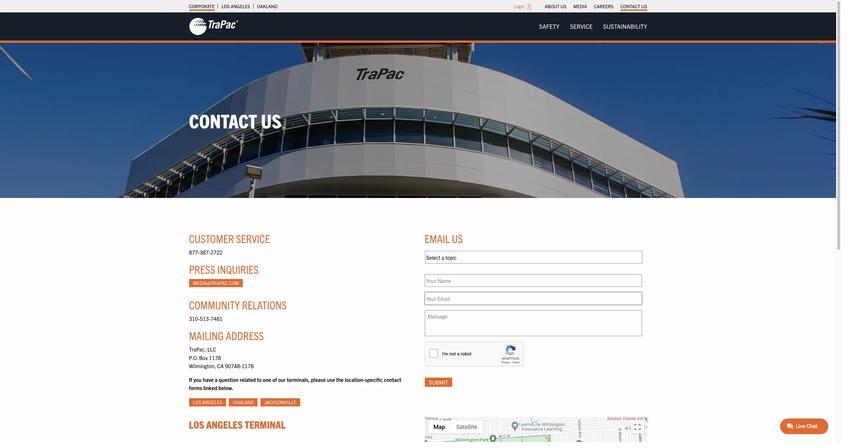 Task type: vqa. For each thing, say whether or not it's contained in the screenshot.
Automated Radiation Monitoring System main content
no



Task type: describe. For each thing, give the bounding box(es) containing it.
if you have a question related to one of our terminals, please use the location-specific contact forms linked below.
[[189, 377, 401, 392]]

mailing
[[189, 329, 224, 343]]

use
[[327, 377, 335, 384]]

to
[[257, 377, 262, 384]]

menu bar containing safety
[[534, 20, 653, 33]]

about us link
[[545, 2, 567, 11]]

inquiries
[[217, 263, 259, 277]]

about us
[[545, 3, 567, 9]]

the
[[336, 377, 344, 384]]

llc
[[207, 347, 216, 353]]

0 horizontal spatial contact us
[[189, 109, 281, 133]]

you
[[193, 377, 202, 384]]

map button
[[428, 421, 451, 434]]

p.o.
[[189, 355, 198, 362]]

2 vertical spatial angeles
[[206, 419, 243, 431]]

if
[[189, 377, 192, 384]]

specific
[[365, 377, 383, 384]]

press
[[189, 263, 215, 277]]

map region
[[382, 395, 717, 443]]

one
[[263, 377, 271, 384]]

location-
[[345, 377, 365, 384]]

2722
[[211, 250, 223, 256]]

contact inside menu bar
[[621, 3, 640, 9]]

media@trapac.com
[[193, 281, 239, 287]]

310-513-7481
[[189, 316, 223, 323]]

service link
[[565, 20, 598, 33]]

menu bar containing about us
[[542, 2, 651, 11]]

0 vertical spatial los angeles link
[[222, 2, 250, 11]]

community
[[189, 298, 240, 312]]

ca
[[217, 363, 224, 370]]

wilmington,
[[189, 363, 216, 370]]

contact us link
[[621, 2, 647, 11]]

oakland for the bottom the oakland link
[[233, 400, 254, 406]]

relations
[[242, 298, 287, 312]]

1 vertical spatial oakland link
[[229, 399, 258, 407]]

linked
[[203, 385, 217, 392]]

oakland for the topmost the oakland link
[[257, 3, 278, 9]]

contact
[[384, 377, 401, 384]]

angeles for the bottom "los angeles" link
[[202, 400, 222, 406]]

careers
[[594, 3, 614, 9]]

have
[[203, 377, 214, 384]]

light image
[[527, 4, 532, 9]]

513-
[[200, 316, 211, 323]]

trapac,
[[189, 347, 206, 353]]

310-
[[189, 316, 200, 323]]

about
[[545, 3, 560, 9]]

media@trapac.com link
[[189, 280, 243, 288]]

7481
[[211, 316, 223, 323]]

877-387-2722
[[189, 250, 223, 256]]

los angeles terminal
[[189, 419, 286, 431]]

media link
[[574, 2, 587, 11]]

0 vertical spatial oakland link
[[257, 2, 278, 11]]

map
[[434, 424, 445, 431]]



Task type: locate. For each thing, give the bounding box(es) containing it.
menu bar
[[542, 2, 651, 11], [534, 20, 653, 33], [428, 421, 483, 434]]

satellite
[[456, 424, 478, 431]]

Your Email text field
[[425, 293, 642, 306]]

los angeles link down linked
[[189, 399, 226, 407]]

1 vertical spatial oakland
[[233, 400, 254, 406]]

angeles
[[231, 3, 250, 9], [202, 400, 222, 406], [206, 419, 243, 431]]

mailing address
[[189, 329, 264, 343]]

login
[[514, 3, 525, 9]]

email
[[425, 232, 450, 246]]

address
[[226, 329, 264, 343]]

0 horizontal spatial contact
[[189, 109, 257, 133]]

trapac, llc p.o. box 1178 wilmington, ca 90748-1178
[[189, 347, 254, 370]]

los angeles inside main content
[[193, 400, 222, 406]]

safety link
[[534, 20, 565, 33]]

los angeles for the bottom "los angeles" link
[[193, 400, 222, 406]]

contact us inside menu bar
[[621, 3, 647, 9]]

1 vertical spatial los angeles
[[193, 400, 222, 406]]

media
[[574, 3, 587, 9]]

safety
[[539, 23, 560, 30]]

los for the top "los angeles" link
[[222, 3, 230, 9]]

email us
[[425, 232, 463, 246]]

90748-
[[225, 363, 242, 370]]

1 horizontal spatial service
[[570, 23, 593, 30]]

service inside service link
[[570, 23, 593, 30]]

877-
[[189, 250, 200, 256]]

0 vertical spatial contact
[[621, 3, 640, 9]]

Your Name text field
[[425, 275, 642, 288]]

1 horizontal spatial contact us
[[621, 3, 647, 9]]

0 vertical spatial service
[[570, 23, 593, 30]]

None submit
[[425, 379, 452, 388]]

below.
[[219, 385, 233, 392]]

0 horizontal spatial 1178
[[209, 355, 221, 362]]

oakland
[[257, 3, 278, 9], [233, 400, 254, 406]]

satellite button
[[451, 421, 483, 434]]

1 horizontal spatial contact
[[621, 3, 640, 9]]

387-
[[200, 250, 211, 256]]

los angeles up corporate image
[[222, 3, 250, 9]]

angeles for the top "los angeles" link
[[231, 3, 250, 9]]

los angeles down linked
[[193, 400, 222, 406]]

contact us
[[621, 3, 647, 9], [189, 109, 281, 133]]

1 vertical spatial menu bar
[[534, 20, 653, 33]]

related
[[240, 377, 256, 384]]

our
[[278, 377, 286, 384]]

1 vertical spatial contact us
[[189, 109, 281, 133]]

los angeles
[[222, 3, 250, 9], [193, 400, 222, 406]]

los angeles link
[[222, 2, 250, 11], [189, 399, 226, 407]]

forms
[[189, 385, 202, 392]]

1 horizontal spatial 1178
[[242, 363, 254, 370]]

0 horizontal spatial service
[[236, 232, 270, 246]]

community relations
[[189, 298, 287, 312]]

los
[[222, 3, 230, 9], [193, 400, 201, 406], [189, 419, 204, 431]]

customer
[[189, 232, 234, 246]]

0 vertical spatial 1178
[[209, 355, 221, 362]]

corporate image
[[189, 17, 238, 36]]

1178 down llc
[[209, 355, 221, 362]]

1 horizontal spatial oakland
[[257, 3, 278, 9]]

login link
[[514, 3, 525, 9]]

sustainability
[[603, 23, 647, 30]]

0 vertical spatial menu bar
[[542, 2, 651, 11]]

0 horizontal spatial oakland
[[233, 400, 254, 406]]

los angeles for the top "los angeles" link
[[222, 3, 250, 9]]

0 vertical spatial contact us
[[621, 3, 647, 9]]

0 vertical spatial los angeles
[[222, 3, 250, 9]]

jacksonville link
[[261, 399, 300, 407]]

press inquiries
[[189, 263, 259, 277]]

corporate link
[[189, 2, 215, 11]]

Message text field
[[425, 311, 642, 337]]

sustainability link
[[598, 20, 653, 33]]

los for the bottom "los angeles" link
[[193, 400, 201, 406]]

a
[[215, 377, 218, 384]]

1 vertical spatial angeles
[[202, 400, 222, 406]]

1 vertical spatial los
[[193, 400, 201, 406]]

1 vertical spatial service
[[236, 232, 270, 246]]

0 vertical spatial los
[[222, 3, 230, 9]]

2 vertical spatial los
[[189, 419, 204, 431]]

question
[[219, 377, 239, 384]]

us
[[561, 3, 567, 9], [642, 3, 647, 9], [261, 109, 281, 133], [452, 232, 463, 246]]

terminals,
[[287, 377, 310, 384]]

1 vertical spatial los angeles link
[[189, 399, 226, 407]]

oakland link
[[257, 2, 278, 11], [229, 399, 258, 407]]

box
[[199, 355, 208, 362]]

please
[[311, 377, 326, 384]]

0 vertical spatial angeles
[[231, 3, 250, 9]]

service
[[570, 23, 593, 30], [236, 232, 270, 246]]

0 vertical spatial oakland
[[257, 3, 278, 9]]

1178 up related
[[242, 363, 254, 370]]

corporate
[[189, 3, 215, 9]]

terminal
[[245, 419, 286, 431]]

main content
[[183, 218, 717, 443]]

2 vertical spatial menu bar
[[428, 421, 483, 434]]

menu bar containing map
[[428, 421, 483, 434]]

main content containing customer service
[[183, 218, 717, 443]]

careers link
[[594, 2, 614, 11]]

1 vertical spatial contact
[[189, 109, 257, 133]]

1 vertical spatial 1178
[[242, 363, 254, 370]]

customer service
[[189, 232, 270, 246]]

jacksonville
[[264, 400, 296, 406]]

los angeles link up corporate image
[[222, 2, 250, 11]]

1178
[[209, 355, 221, 362], [242, 363, 254, 370]]

contact
[[621, 3, 640, 9], [189, 109, 257, 133]]

of
[[273, 377, 277, 384]]



